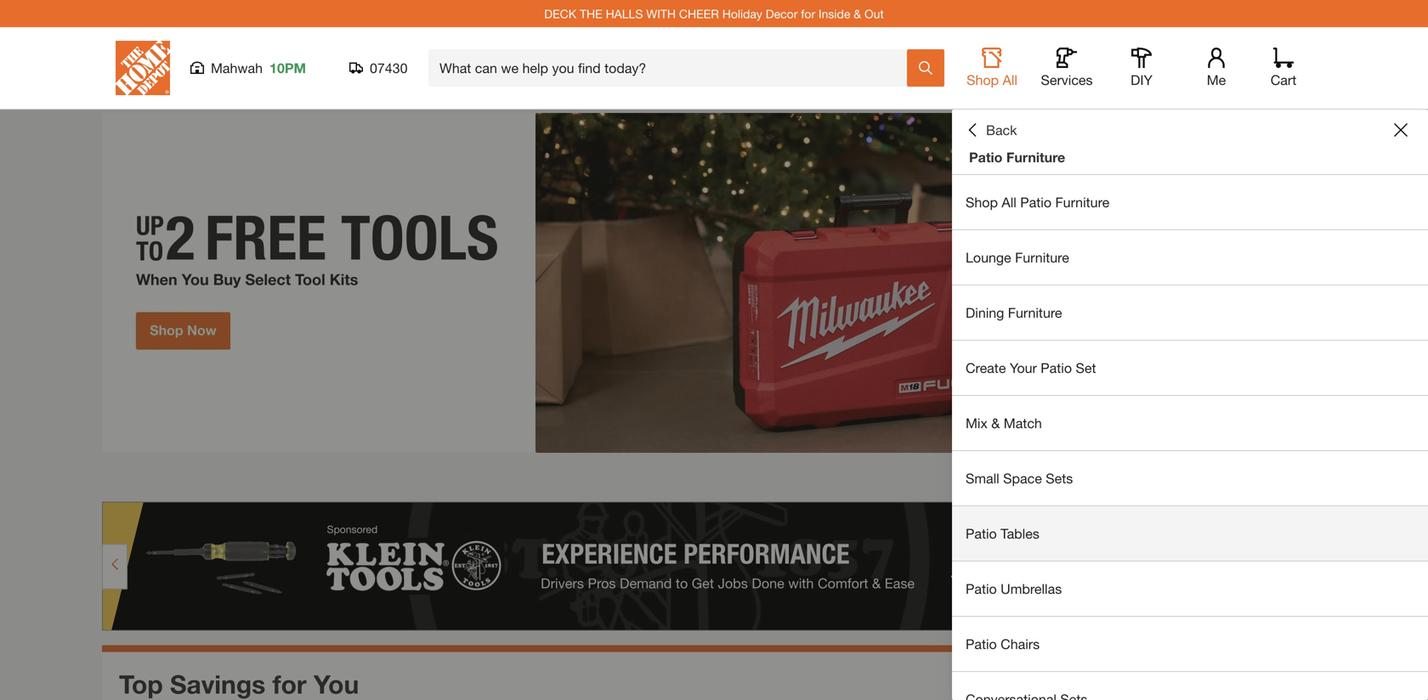Task type: describe. For each thing, give the bounding box(es) containing it.
space
[[1003, 471, 1042, 487]]

tables
[[1001, 526, 1039, 542]]

services
[[1041, 72, 1093, 88]]

mix
[[966, 415, 988, 431]]

patio furniture
[[969, 149, 1065, 165]]

savings
[[170, 669, 265, 699]]

0 vertical spatial for
[[801, 7, 815, 21]]

create your patio set link
[[952, 341, 1428, 395]]

shop all
[[967, 72, 1017, 88]]

deck the halls with cheer holiday decor for inside & out
[[544, 7, 884, 21]]

patio for patio furniture
[[969, 149, 1003, 165]]

diy
[[1131, 72, 1153, 88]]

patio for patio tables
[[966, 526, 997, 542]]

inside
[[819, 7, 850, 21]]

top
[[119, 669, 163, 699]]

all for shop all patio furniture
[[1002, 194, 1017, 210]]

dining furniture
[[966, 305, 1062, 321]]

patio for patio chairs
[[966, 636, 997, 652]]

small space sets
[[966, 471, 1073, 487]]

furniture for dining furniture
[[1008, 305, 1062, 321]]

match
[[1004, 415, 1042, 431]]

with
[[646, 7, 676, 21]]

furniture down patio furniture
[[1055, 194, 1110, 210]]

feedback link image
[[1405, 287, 1428, 379]]

lounge furniture
[[966, 249, 1069, 266]]

set
[[1076, 360, 1096, 376]]

small
[[966, 471, 999, 487]]

back button
[[966, 122, 1017, 139]]

07430
[[370, 60, 408, 76]]

the home depot logo image
[[116, 41, 170, 95]]

patio chairs link
[[952, 617, 1428, 672]]

drawer close image
[[1394, 123, 1408, 137]]

What can we help you find today? search field
[[439, 50, 906, 86]]

diy button
[[1114, 48, 1169, 88]]

patio tables link
[[952, 507, 1428, 561]]

cheer
[[679, 7, 719, 21]]

lounge
[[966, 249, 1011, 266]]

you
[[314, 669, 359, 699]]

furniture for patio furniture
[[1006, 149, 1065, 165]]

small space sets link
[[952, 451, 1428, 506]]



Task type: vqa. For each thing, say whether or not it's contained in the screenshot.
HALLS
yes



Task type: locate. For each thing, give the bounding box(es) containing it.
patio left chairs on the right
[[966, 636, 997, 652]]

patio for patio umbrellas
[[966, 581, 997, 597]]

1 vertical spatial all
[[1002, 194, 1017, 210]]

menu
[[952, 175, 1428, 700]]

shop inside shop all button
[[967, 72, 999, 88]]

0 horizontal spatial &
[[854, 7, 861, 21]]

1 vertical spatial for
[[273, 669, 307, 699]]

10pm
[[270, 60, 306, 76]]

0 horizontal spatial for
[[273, 669, 307, 699]]

sets
[[1046, 471, 1073, 487]]

me button
[[1189, 48, 1244, 88]]

shop all patio furniture
[[966, 194, 1110, 210]]

deck
[[544, 7, 576, 21]]

for left inside
[[801, 7, 815, 21]]

back
[[986, 122, 1017, 138]]

furniture right lounge
[[1015, 249, 1069, 266]]

menu containing shop all patio furniture
[[952, 175, 1428, 700]]

your
[[1010, 360, 1037, 376]]

shop up back button
[[967, 72, 999, 88]]

create your patio set
[[966, 360, 1096, 376]]

1 vertical spatial shop
[[966, 194, 998, 210]]

the
[[580, 7, 602, 21]]

dining furniture link
[[952, 286, 1428, 340]]

decor
[[766, 7, 798, 21]]

patio chairs
[[966, 636, 1040, 652]]

patio left set
[[1041, 360, 1072, 376]]

dining
[[966, 305, 1004, 321]]

& inside mix & match link
[[991, 415, 1000, 431]]

0 vertical spatial &
[[854, 7, 861, 21]]

all up the back
[[1003, 72, 1017, 88]]

shop
[[967, 72, 999, 88], [966, 194, 998, 210]]

0 vertical spatial shop
[[967, 72, 999, 88]]

shop all button
[[965, 48, 1019, 88]]

furniture down the back
[[1006, 149, 1065, 165]]

chairs
[[1001, 636, 1040, 652]]

furniture right dining
[[1008, 305, 1062, 321]]

umbrellas
[[1001, 581, 1062, 597]]

mix & match link
[[952, 396, 1428, 451]]

shop inside shop all patio furniture link
[[966, 194, 998, 210]]

all down patio furniture
[[1002, 194, 1017, 210]]

all for shop all
[[1003, 72, 1017, 88]]

shop all patio furniture link
[[952, 175, 1428, 230]]

lounge furniture link
[[952, 230, 1428, 285]]

services button
[[1040, 48, 1094, 88]]

create
[[966, 360, 1006, 376]]

shop up lounge
[[966, 194, 998, 210]]

shop for shop all patio furniture
[[966, 194, 998, 210]]

deck the halls with cheer holiday decor for inside & out link
[[544, 7, 884, 21]]

1 vertical spatial &
[[991, 415, 1000, 431]]

for
[[801, 7, 815, 21], [273, 669, 307, 699]]

& right "mix"
[[991, 415, 1000, 431]]

top savings for you
[[119, 669, 359, 699]]

1 horizontal spatial for
[[801, 7, 815, 21]]

patio umbrellas
[[966, 581, 1062, 597]]

&
[[854, 7, 861, 21], [991, 415, 1000, 431]]

patio down back button
[[969, 149, 1003, 165]]

out
[[864, 7, 884, 21]]

all inside button
[[1003, 72, 1017, 88]]

patio inside "link"
[[966, 636, 997, 652]]

patio left umbrellas
[[966, 581, 997, 597]]

patio down patio furniture
[[1020, 194, 1052, 210]]

for left you
[[273, 669, 307, 699]]

halls
[[606, 7, 643, 21]]

07430 button
[[349, 60, 408, 77]]

all
[[1003, 72, 1017, 88], [1002, 194, 1017, 210]]

shop for shop all
[[967, 72, 999, 88]]

furniture for lounge furniture
[[1015, 249, 1069, 266]]

patio tables
[[966, 526, 1039, 542]]

patio umbrellas link
[[952, 562, 1428, 616]]

image for 30nov2023-hp-bau-mw44-45 image
[[102, 113, 1326, 453]]

cart
[[1271, 72, 1297, 88]]

patio left tables
[[966, 526, 997, 542]]

1 horizontal spatial &
[[991, 415, 1000, 431]]

mahwah 10pm
[[211, 60, 306, 76]]

patio
[[969, 149, 1003, 165], [1020, 194, 1052, 210], [1041, 360, 1072, 376], [966, 526, 997, 542], [966, 581, 997, 597], [966, 636, 997, 652]]

mahwah
[[211, 60, 263, 76]]

holiday
[[722, 7, 762, 21]]

mix & match
[[966, 415, 1042, 431]]

furniture
[[1006, 149, 1065, 165], [1055, 194, 1110, 210], [1015, 249, 1069, 266], [1008, 305, 1062, 321]]

me
[[1207, 72, 1226, 88]]

cart link
[[1265, 48, 1302, 88]]

0 vertical spatial all
[[1003, 72, 1017, 88]]

& left out
[[854, 7, 861, 21]]



